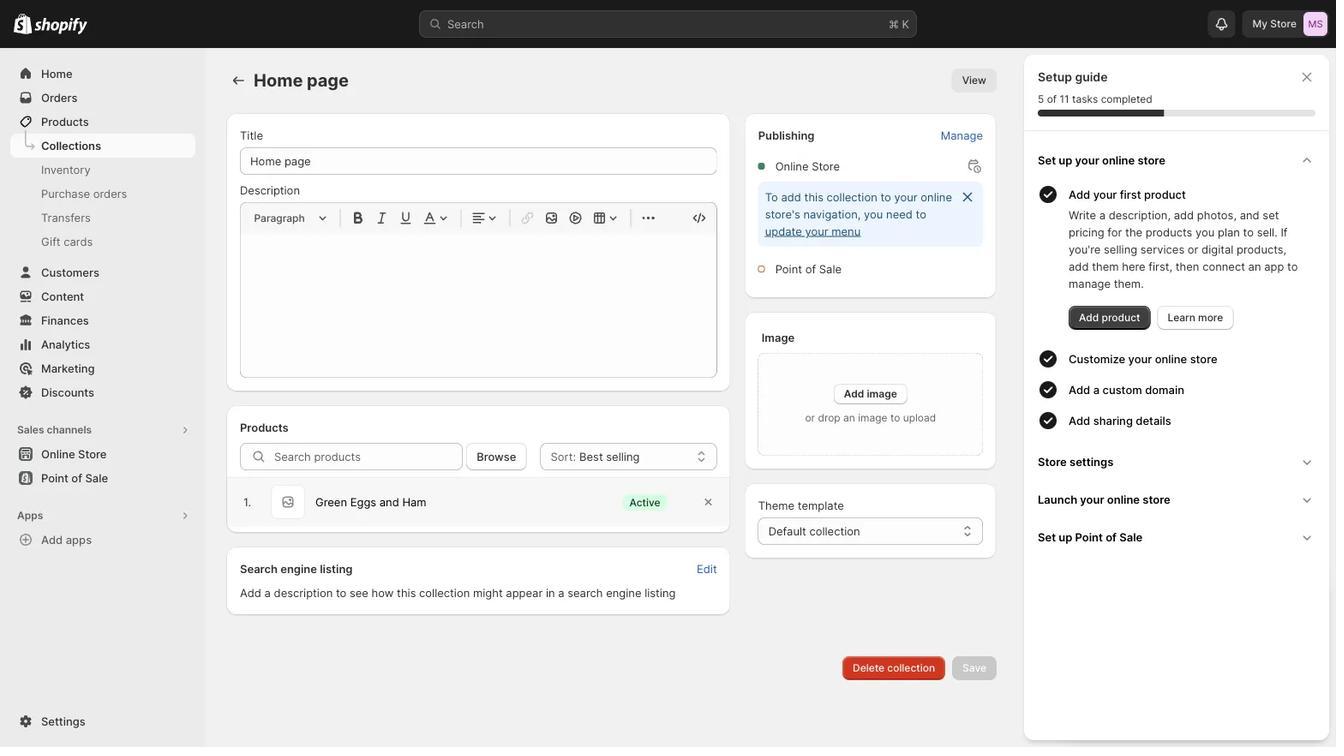 Task type: describe. For each thing, give the bounding box(es) containing it.
online store button
[[0, 442, 206, 466]]

setup
[[1038, 70, 1073, 84]]

set for set up point of sale
[[1038, 531, 1056, 544]]

plan
[[1218, 226, 1241, 239]]

1 horizontal spatial listing
[[645, 587, 676, 600]]

online down settings
[[1108, 493, 1140, 506]]

you inside to add this collection to your online store's navigation, you need to update your menu
[[864, 208, 884, 221]]

launch
[[1038, 493, 1078, 506]]

add inside to add this collection to your online store's navigation, you need to update your menu
[[781, 190, 802, 204]]

add product
[[1080, 312, 1141, 324]]

might
[[473, 587, 503, 600]]

edit
[[697, 563, 717, 576]]

them
[[1093, 260, 1119, 273]]

title
[[240, 129, 263, 142]]

green eggs and ham link
[[316, 494, 427, 511]]

online up domain
[[1156, 352, 1188, 366]]

to right need
[[916, 208, 927, 221]]

to
[[765, 190, 778, 204]]

store settings button
[[1032, 443, 1323, 481]]

of right 5
[[1048, 93, 1057, 105]]

your down navigation,
[[806, 225, 829, 238]]

view
[[963, 74, 987, 87]]

transfers
[[41, 211, 91, 224]]

online inside to add this collection to your online store's navigation, you need to update your menu
[[921, 190, 953, 204]]

of down update your menu "link"
[[806, 262, 816, 276]]

purchase orders
[[41, 187, 127, 200]]

my store image
[[1304, 12, 1328, 36]]

collections
[[41, 139, 101, 152]]

setup guide dialog
[[1025, 55, 1330, 741]]

⌘
[[889, 17, 899, 30]]

gift
[[41, 235, 61, 248]]

appear
[[506, 587, 543, 600]]

add a custom domain
[[1069, 383, 1185, 397]]

eggs
[[350, 496, 377, 509]]

here
[[1123, 260, 1146, 273]]

1 horizontal spatial point of sale
[[776, 262, 842, 276]]

1 horizontal spatial sale
[[820, 262, 842, 276]]

add for add image
[[844, 388, 865, 400]]

1 vertical spatial image
[[858, 412, 888, 424]]

your inside button
[[1094, 188, 1118, 201]]

to right app
[[1288, 260, 1299, 273]]

collection inside button
[[888, 662, 936, 675]]

store up navigation,
[[812, 159, 840, 173]]

browse
[[477, 450, 517, 463]]

a for description
[[265, 587, 271, 600]]

0 horizontal spatial or
[[806, 412, 816, 424]]

page
[[307, 70, 349, 91]]

add for add apps
[[41, 533, 63, 547]]

update
[[765, 225, 802, 238]]

0 horizontal spatial shopify image
[[14, 13, 32, 34]]

need
[[887, 208, 913, 221]]

products
[[1146, 226, 1193, 239]]

finances link
[[10, 309, 196, 333]]

store right my
[[1271, 18, 1297, 30]]

1 horizontal spatial point
[[776, 262, 803, 276]]

gift cards link
[[10, 230, 196, 254]]

online up add your first product
[[1103, 153, 1136, 167]]

connect
[[1203, 260, 1246, 273]]

a for description,
[[1100, 208, 1106, 222]]

set up your online store
[[1038, 153, 1166, 167]]

0 horizontal spatial selling
[[606, 450, 640, 463]]

active
[[630, 496, 661, 509]]

orders
[[93, 187, 127, 200]]

an inside the write a description, add photos, and set pricing for the products you plan to sell. if you're selling services or digital products, add them here first, then connect an app to manage them.
[[1249, 260, 1262, 273]]

selling inside the write a description, add photos, and set pricing for the products you plan to sell. if you're selling services or digital products, add them here first, then connect an app to manage them.
[[1104, 243, 1138, 256]]

apps
[[17, 510, 43, 522]]

transfers link
[[10, 206, 196, 230]]

view link
[[952, 69, 997, 93]]

add for add sharing details
[[1069, 414, 1091, 427]]

your up need
[[895, 190, 918, 204]]

search for search
[[448, 17, 484, 30]]

1 vertical spatial an
[[844, 412, 856, 424]]

search engine listing
[[240, 563, 353, 576]]

point of sale inside "button"
[[41, 472, 108, 485]]

domain
[[1146, 383, 1185, 397]]

add image
[[844, 388, 898, 400]]

active button
[[614, 485, 693, 520]]

edit button
[[687, 557, 728, 581]]

set up point of sale
[[1038, 531, 1143, 544]]

image
[[762, 331, 795, 344]]

digital
[[1202, 243, 1234, 256]]

set
[[1263, 208, 1280, 222]]

delete collection
[[853, 662, 936, 675]]

set up point of sale button
[[1032, 519, 1323, 557]]

if
[[1281, 226, 1288, 239]]

1 horizontal spatial online store
[[776, 159, 840, 173]]

add your first product button
[[1069, 179, 1323, 207]]

or drop an image to upload
[[806, 412, 937, 424]]

custom
[[1103, 383, 1143, 397]]

analytics link
[[10, 333, 196, 357]]

orders
[[41, 91, 78, 104]]

save
[[963, 662, 987, 675]]

sales channels button
[[10, 418, 196, 442]]

customize
[[1069, 352, 1126, 366]]

0 vertical spatial store
[[1138, 153, 1166, 167]]

description,
[[1109, 208, 1171, 222]]

learn
[[1168, 312, 1196, 324]]

update your menu link
[[765, 225, 861, 238]]

channels
[[47, 424, 92, 436]]

browse button
[[467, 443, 527, 471]]

marketing
[[41, 362, 95, 375]]

a right "in"
[[558, 587, 565, 600]]

point inside set up point of sale button
[[1076, 531, 1104, 544]]

add sharing details button
[[1069, 406, 1323, 436]]

completed
[[1102, 93, 1153, 105]]

add for add your first product
[[1069, 188, 1091, 201]]

paragraph button
[[247, 208, 333, 229]]

your right launch
[[1081, 493, 1105, 506]]

apps
[[66, 533, 92, 547]]

guide
[[1076, 70, 1108, 84]]

home for home
[[41, 67, 73, 80]]

customers link
[[10, 261, 196, 285]]

this inside to add this collection to your online store's navigation, you need to update your menu
[[805, 190, 824, 204]]

my store
[[1253, 18, 1297, 30]]

add for add a description to see how this collection might appear in a search engine listing
[[240, 587, 261, 600]]

0 vertical spatial image
[[867, 388, 898, 400]]

1 horizontal spatial shopify image
[[35, 18, 88, 35]]

home for home page
[[254, 70, 303, 91]]

how
[[372, 587, 394, 600]]

online store inside 'link'
[[41, 448, 107, 461]]

services
[[1141, 243, 1185, 256]]

discounts
[[41, 386, 94, 399]]

point of sale button
[[0, 466, 206, 490]]

discounts link
[[10, 381, 196, 405]]

k
[[903, 17, 910, 30]]

apps button
[[10, 504, 196, 528]]

up for your
[[1059, 153, 1073, 167]]

home link
[[10, 62, 196, 86]]

status containing to add this collection to your online store's navigation, you need to
[[759, 182, 984, 247]]

inventory link
[[10, 158, 196, 182]]

sale inside "button"
[[85, 472, 108, 485]]

content
[[41, 290, 84, 303]]

drop
[[818, 412, 841, 424]]

1 vertical spatial add
[[1174, 208, 1195, 222]]

content link
[[10, 285, 196, 309]]

green eggs and ham
[[316, 496, 427, 509]]

Search products text field
[[274, 443, 463, 471]]



Task type: locate. For each thing, give the bounding box(es) containing it.
a left custom
[[1094, 383, 1100, 397]]

point of sale
[[776, 262, 842, 276], [41, 472, 108, 485]]

0 vertical spatial up
[[1059, 153, 1073, 167]]

1 vertical spatial this
[[397, 587, 416, 600]]

1 horizontal spatial and
[[1240, 208, 1260, 222]]

customize your online store
[[1069, 352, 1218, 366]]

0 horizontal spatial you
[[864, 208, 884, 221]]

collection inside to add this collection to your online store's navigation, you need to update your menu
[[827, 190, 878, 204]]

add apps button
[[10, 528, 196, 552]]

add inside button
[[1069, 188, 1091, 201]]

engine up description
[[281, 563, 317, 576]]

collection right delete
[[888, 662, 936, 675]]

to
[[881, 190, 892, 204], [916, 208, 927, 221], [1244, 226, 1254, 239], [1288, 260, 1299, 273], [891, 412, 901, 424], [336, 587, 347, 600]]

2 vertical spatial point
[[1076, 531, 1104, 544]]

cards
[[64, 235, 93, 248]]

product down them.
[[1102, 312, 1141, 324]]

⌘ k
[[889, 17, 910, 30]]

or inside the write a description, add photos, and set pricing for the products you plan to sell. if you're selling services or digital products, add them here first, then connect an app to manage them.
[[1188, 243, 1199, 256]]

add up store's
[[781, 190, 802, 204]]

online store down 'publishing'
[[776, 159, 840, 173]]

of down launch your online store
[[1106, 531, 1117, 544]]

0 vertical spatial point of sale
[[776, 262, 842, 276]]

analytics
[[41, 338, 90, 351]]

up up write
[[1059, 153, 1073, 167]]

0 vertical spatial online
[[776, 159, 809, 173]]

point down launch your online store
[[1076, 531, 1104, 544]]

add up products
[[1174, 208, 1195, 222]]

a
[[1100, 208, 1106, 222], [1094, 383, 1100, 397], [265, 587, 271, 600], [558, 587, 565, 600]]

0 vertical spatial sale
[[820, 262, 842, 276]]

default
[[769, 525, 807, 538]]

set inside button
[[1038, 153, 1056, 167]]

setup guide
[[1038, 70, 1108, 84]]

search
[[448, 17, 484, 30], [240, 563, 278, 576]]

listing right search
[[645, 587, 676, 600]]

collection left might
[[419, 587, 470, 600]]

1 vertical spatial listing
[[645, 587, 676, 600]]

sale down launch your online store
[[1120, 531, 1143, 544]]

set down launch
[[1038, 531, 1056, 544]]

0 horizontal spatial point
[[41, 472, 69, 485]]

best
[[580, 450, 603, 463]]

1 horizontal spatial engine
[[606, 587, 642, 600]]

point up apps
[[41, 472, 69, 485]]

1 horizontal spatial home
[[254, 70, 303, 91]]

settings
[[1070, 455, 1114, 469]]

0 vertical spatial and
[[1240, 208, 1260, 222]]

1 vertical spatial up
[[1059, 531, 1073, 544]]

collection up navigation,
[[827, 190, 878, 204]]

0 vertical spatial point
[[776, 262, 803, 276]]

image up or drop an image to upload
[[867, 388, 898, 400]]

0 vertical spatial you
[[864, 208, 884, 221]]

app
[[1265, 260, 1285, 273]]

1 vertical spatial search
[[240, 563, 278, 576]]

up inside button
[[1059, 153, 1073, 167]]

or left drop
[[806, 412, 816, 424]]

product
[[1145, 188, 1187, 201], [1102, 312, 1141, 324]]

learn more
[[1168, 312, 1224, 324]]

this up navigation,
[[805, 190, 824, 204]]

shopify image
[[14, 13, 32, 34], [35, 18, 88, 35]]

2 vertical spatial store
[[1143, 493, 1171, 506]]

store up first
[[1138, 153, 1166, 167]]

engine right search
[[606, 587, 642, 600]]

online inside 'link'
[[41, 448, 75, 461]]

1 horizontal spatial or
[[1188, 243, 1199, 256]]

2 vertical spatial add
[[1069, 260, 1089, 273]]

marketing link
[[10, 357, 196, 381]]

1 vertical spatial sale
[[85, 472, 108, 485]]

1 vertical spatial store
[[1191, 352, 1218, 366]]

0 vertical spatial selling
[[1104, 243, 1138, 256]]

more
[[1199, 312, 1224, 324]]

ham
[[403, 496, 427, 509]]

0 horizontal spatial search
[[240, 563, 278, 576]]

listing up see
[[320, 563, 353, 576]]

0 horizontal spatial add
[[781, 190, 802, 204]]

your left first
[[1094, 188, 1118, 201]]

you
[[864, 208, 884, 221], [1196, 226, 1215, 239]]

add down manage
[[1080, 312, 1100, 324]]

1 vertical spatial selling
[[606, 450, 640, 463]]

store for launch your online store
[[1143, 493, 1171, 506]]

add product link
[[1069, 306, 1151, 330]]

store down sales channels button
[[78, 448, 107, 461]]

1 vertical spatial you
[[1196, 226, 1215, 239]]

search for search engine listing
[[240, 563, 278, 576]]

sale down online store button
[[85, 472, 108, 485]]

1 horizontal spatial search
[[448, 17, 484, 30]]

1 horizontal spatial add
[[1069, 260, 1089, 273]]

for
[[1108, 226, 1123, 239]]

in
[[546, 587, 555, 600]]

a left description
[[265, 587, 271, 600]]

online down 'sales channels'
[[41, 448, 75, 461]]

manage
[[1069, 277, 1111, 290]]

sales
[[17, 424, 44, 436]]

0 vertical spatial an
[[1249, 260, 1262, 273]]

orders link
[[10, 86, 196, 110]]

your up add a custom domain on the bottom of the page
[[1129, 352, 1153, 366]]

and inside the write a description, add photos, and set pricing for the products you plan to sell. if you're selling services or digital products, add them here first, then connect an app to manage them.
[[1240, 208, 1260, 222]]

1 vertical spatial engine
[[606, 587, 642, 600]]

collection down template
[[810, 525, 861, 538]]

purchase
[[41, 187, 90, 200]]

your up add your first product
[[1076, 153, 1100, 167]]

status
[[759, 182, 984, 247]]

add for add product
[[1080, 312, 1100, 324]]

and left ham
[[380, 496, 399, 509]]

product up description,
[[1145, 188, 1187, 201]]

default collection
[[769, 525, 861, 538]]

point inside point of sale link
[[41, 472, 69, 485]]

up down launch
[[1059, 531, 1073, 544]]

0 vertical spatial engine
[[281, 563, 317, 576]]

gift cards
[[41, 235, 93, 248]]

1 horizontal spatial selling
[[1104, 243, 1138, 256]]

0 horizontal spatial this
[[397, 587, 416, 600]]

product inside add product link
[[1102, 312, 1141, 324]]

0 vertical spatial online store
[[776, 159, 840, 173]]

1 vertical spatial set
[[1038, 531, 1056, 544]]

1 vertical spatial products
[[240, 421, 289, 434]]

online
[[776, 159, 809, 173], [41, 448, 75, 461]]

0 horizontal spatial sale
[[85, 472, 108, 485]]

0 vertical spatial product
[[1145, 188, 1187, 201]]

a for custom
[[1094, 383, 1100, 397]]

1 set from the top
[[1038, 153, 1056, 167]]

1 vertical spatial product
[[1102, 312, 1141, 324]]

learn more link
[[1158, 306, 1234, 330]]

of inside button
[[1106, 531, 1117, 544]]

upload
[[904, 412, 937, 424]]

and left set
[[1240, 208, 1260, 222]]

online down 'publishing'
[[776, 159, 809, 173]]

0 horizontal spatial products
[[41, 115, 89, 128]]

collections link
[[10, 134, 196, 158]]

a right write
[[1100, 208, 1106, 222]]

products
[[41, 115, 89, 128], [240, 421, 289, 434]]

launch your online store button
[[1032, 481, 1323, 519]]

add apps
[[41, 533, 92, 547]]

set up your online store button
[[1032, 141, 1323, 179]]

manage button
[[931, 123, 994, 147]]

add left the apps
[[41, 533, 63, 547]]

store for customize your online store
[[1191, 352, 1218, 366]]

1 vertical spatial online store
[[41, 448, 107, 461]]

0 horizontal spatial point of sale
[[41, 472, 108, 485]]

up for point
[[1059, 531, 1073, 544]]

2 horizontal spatial add
[[1174, 208, 1195, 222]]

selling
[[1104, 243, 1138, 256], [606, 450, 640, 463]]

0 horizontal spatial online store
[[41, 448, 107, 461]]

to up need
[[881, 190, 892, 204]]

image down add image
[[858, 412, 888, 424]]

store up launch
[[1038, 455, 1067, 469]]

this right how
[[397, 587, 416, 600]]

green
[[316, 496, 347, 509]]

store's
[[765, 208, 801, 221]]

selling down for
[[1104, 243, 1138, 256]]

0 horizontal spatial listing
[[320, 563, 353, 576]]

store down store settings button
[[1143, 493, 1171, 506]]

point of sale down update your menu "link"
[[776, 262, 842, 276]]

description
[[274, 587, 333, 600]]

0 vertical spatial this
[[805, 190, 824, 204]]

2 set from the top
[[1038, 531, 1056, 544]]

online down manage button
[[921, 190, 953, 204]]

set for set up your online store
[[1038, 153, 1056, 167]]

2 horizontal spatial sale
[[1120, 531, 1143, 544]]

online store down channels
[[41, 448, 107, 461]]

to left sell.
[[1244, 226, 1254, 239]]

selling right best
[[606, 450, 640, 463]]

0 vertical spatial products
[[41, 115, 89, 128]]

1 horizontal spatial products
[[240, 421, 289, 434]]

add up or drop an image to upload
[[844, 388, 865, 400]]

add for add a custom domain
[[1069, 383, 1091, 397]]

your
[[1076, 153, 1100, 167], [1094, 188, 1118, 201], [895, 190, 918, 204], [806, 225, 829, 238], [1129, 352, 1153, 366], [1081, 493, 1105, 506]]

set down 5
[[1038, 153, 1056, 167]]

2 up from the top
[[1059, 531, 1073, 544]]

online store
[[776, 159, 840, 173], [41, 448, 107, 461]]

add down search engine listing on the left bottom
[[240, 587, 261, 600]]

home left page
[[254, 70, 303, 91]]

of inside "button"
[[71, 472, 82, 485]]

to left upload
[[891, 412, 901, 424]]

1 vertical spatial or
[[806, 412, 816, 424]]

point of sale down online store button
[[41, 472, 108, 485]]

1 horizontal spatial this
[[805, 190, 824, 204]]

add up write
[[1069, 188, 1091, 201]]

the
[[1126, 226, 1143, 239]]

inventory
[[41, 163, 91, 176]]

point of sale link
[[10, 466, 196, 490]]

2 vertical spatial sale
[[1120, 531, 1143, 544]]

settings link
[[10, 710, 196, 734]]

write a description, add photos, and set pricing for the products you plan to sell. if you're selling services or digital products, add them here first, then connect an app to manage them.
[[1069, 208, 1299, 290]]

Title text field
[[240, 147, 717, 175]]

a inside button
[[1094, 383, 1100, 397]]

sell.
[[1258, 226, 1278, 239]]

1 horizontal spatial you
[[1196, 226, 1215, 239]]

first,
[[1149, 260, 1173, 273]]

add down customize
[[1069, 383, 1091, 397]]

add your first product element
[[1035, 207, 1323, 330]]

a inside the write a description, add photos, and set pricing for the products you plan to sell. if you're selling services or digital products, add them here first, then connect an app to manage them.
[[1100, 208, 1106, 222]]

store inside 'link'
[[78, 448, 107, 461]]

you inside the write a description, add photos, and set pricing for the products you plan to sell. if you're selling services or digital products, add them here first, then connect an app to manage them.
[[1196, 226, 1215, 239]]

search
[[568, 587, 603, 600]]

1 horizontal spatial online
[[776, 159, 809, 173]]

sort:
[[551, 450, 576, 463]]

online
[[1103, 153, 1136, 167], [921, 190, 953, 204], [1156, 352, 1188, 366], [1108, 493, 1140, 506]]

store up add a custom domain button
[[1191, 352, 1218, 366]]

an down products,
[[1249, 260, 1262, 273]]

1 vertical spatial point
[[41, 472, 69, 485]]

1 horizontal spatial product
[[1145, 188, 1187, 201]]

paragraph
[[254, 212, 305, 224]]

2 horizontal spatial point
[[1076, 531, 1104, 544]]

of
[[1048, 93, 1057, 105], [806, 262, 816, 276], [71, 472, 82, 485], [1106, 531, 1117, 544]]

0 vertical spatial or
[[1188, 243, 1199, 256]]

store inside setup guide dialog
[[1038, 455, 1067, 469]]

you down "photos,"
[[1196, 226, 1215, 239]]

add
[[781, 190, 802, 204], [1174, 208, 1195, 222], [1069, 260, 1089, 273]]

0 horizontal spatial an
[[844, 412, 856, 424]]

home up the orders
[[41, 67, 73, 80]]

up inside button
[[1059, 531, 1073, 544]]

product inside add your first product button
[[1145, 188, 1187, 201]]

theme template
[[759, 499, 845, 512]]

1 horizontal spatial an
[[1249, 260, 1262, 273]]

point down update
[[776, 262, 803, 276]]

0 horizontal spatial engine
[[281, 563, 317, 576]]

sales channels
[[17, 424, 92, 436]]

set
[[1038, 153, 1056, 167], [1038, 531, 1056, 544]]

theme
[[759, 499, 795, 512]]

1 vertical spatial and
[[380, 496, 399, 509]]

1 vertical spatial online
[[41, 448, 75, 461]]

first
[[1121, 188, 1142, 201]]

0 vertical spatial listing
[[320, 563, 353, 576]]

0 horizontal spatial and
[[380, 496, 399, 509]]

sale inside button
[[1120, 531, 1143, 544]]

or up then
[[1188, 243, 1199, 256]]

sort: best selling
[[551, 450, 640, 463]]

of down online store button
[[71, 472, 82, 485]]

tasks
[[1073, 93, 1099, 105]]

0 horizontal spatial home
[[41, 67, 73, 80]]

sale down menu at the top of the page
[[820, 262, 842, 276]]

0 horizontal spatial product
[[1102, 312, 1141, 324]]

0 horizontal spatial online
[[41, 448, 75, 461]]

an right drop
[[844, 412, 856, 424]]

0 vertical spatial set
[[1038, 153, 1056, 167]]

to left see
[[336, 587, 347, 600]]

purchase orders link
[[10, 182, 196, 206]]

set inside button
[[1038, 531, 1056, 544]]

1 vertical spatial point of sale
[[41, 472, 108, 485]]

0 vertical spatial search
[[448, 17, 484, 30]]

add a custom domain button
[[1069, 375, 1323, 406]]

products link
[[10, 110, 196, 134]]

collection
[[827, 190, 878, 204], [810, 525, 861, 538], [419, 587, 470, 600], [888, 662, 936, 675]]

add down you're in the right of the page
[[1069, 260, 1089, 273]]

then
[[1176, 260, 1200, 273]]

1 up from the top
[[1059, 153, 1073, 167]]

you left need
[[864, 208, 884, 221]]

0 vertical spatial add
[[781, 190, 802, 204]]

add left sharing
[[1069, 414, 1091, 427]]



